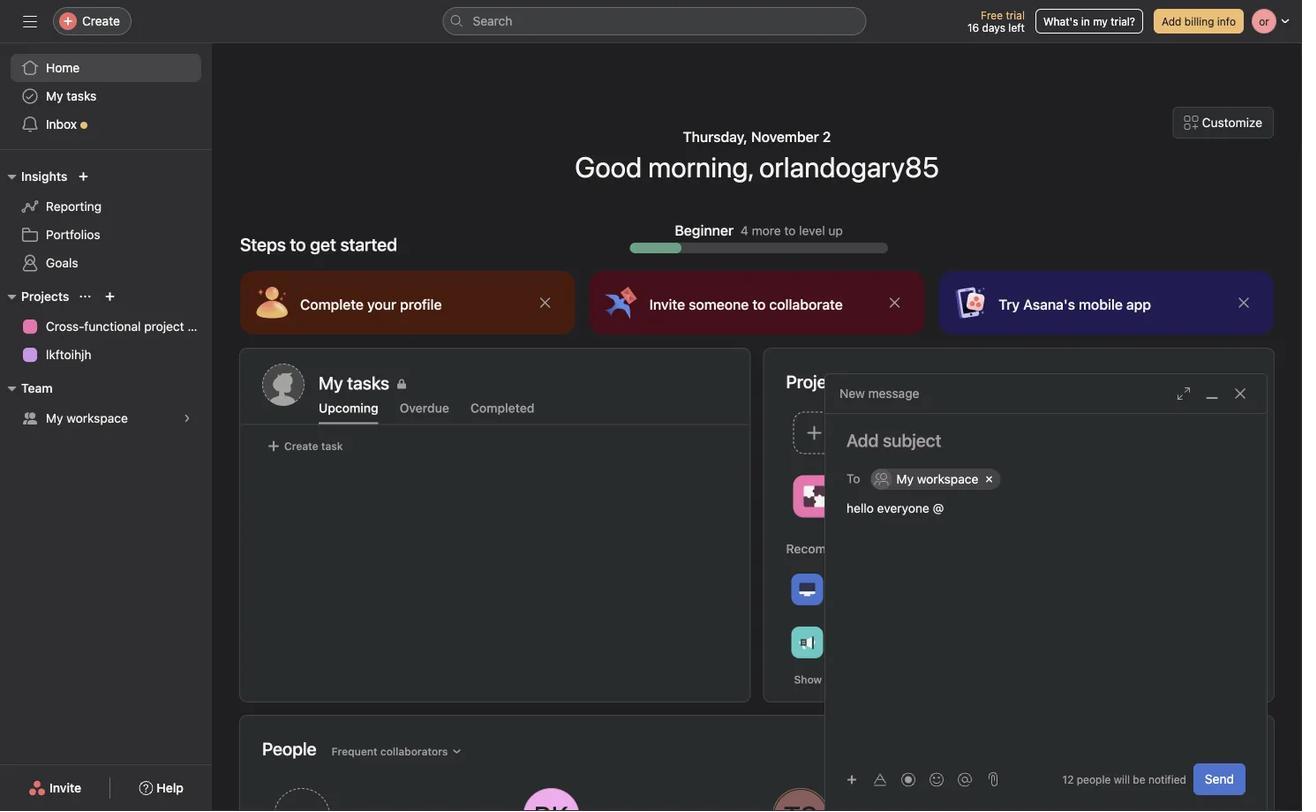 Task type: vqa. For each thing, say whether or not it's contained in the screenshot.
Tab actions icon
no



Task type: locate. For each thing, give the bounding box(es) containing it.
everyone
[[877, 501, 930, 516]]

left
[[1009, 21, 1025, 34]]

dismiss image
[[538, 296, 552, 310]]

0 horizontal spatial workspace
[[67, 411, 128, 426]]

my down team
[[46, 411, 63, 426]]

cross- down to
[[850, 487, 889, 502]]

what's in my trial? button
[[1036, 9, 1143, 34]]

functional up lkftoihjh link
[[84, 319, 141, 334]]

to inside beginner 4 more to level up
[[784, 223, 796, 238]]

record a video image
[[902, 773, 916, 787]]

Add subject text field
[[826, 428, 1267, 453]]

functional
[[84, 319, 141, 334], [889, 487, 948, 502]]

toolbar
[[840, 767, 981, 792]]

my tasks
[[46, 89, 97, 103]]

create left "task"
[[284, 440, 318, 453]]

frequent collaborators
[[332, 746, 448, 758]]

at mention image
[[958, 773, 972, 787]]

more inside show more button
[[825, 674, 851, 686]]

project up lkftoihjh link
[[144, 319, 184, 334]]

1 horizontal spatial functional
[[889, 487, 948, 502]]

0 vertical spatial my
[[46, 89, 63, 103]]

2 vertical spatial my
[[897, 472, 914, 487]]

to left level at the top right of page
[[784, 223, 796, 238]]

projects down the 'to collaborate'
[[786, 371, 851, 392]]

0 vertical spatial cross-
[[46, 319, 84, 334]]

lkftoihjh link
[[11, 341, 201, 369]]

plan inside projects element
[[188, 319, 212, 334]]

expand popout to full screen image
[[1177, 387, 1191, 401]]

1 vertical spatial project
[[951, 487, 992, 502]]

my workspace row
[[871, 469, 1242, 494]]

hide sidebar image
[[23, 14, 37, 28]]

0 horizontal spatial create
[[82, 14, 120, 28]]

1 vertical spatial create
[[284, 440, 318, 453]]

minimize image
[[1205, 387, 1219, 401]]

workspace inside teams element
[[67, 411, 128, 426]]

days
[[982, 21, 1006, 34]]

more right 4
[[752, 223, 781, 238]]

1 vertical spatial more
[[825, 674, 851, 686]]

1 horizontal spatial more
[[825, 674, 851, 686]]

project
[[144, 319, 184, 334], [951, 487, 992, 502]]

my for my tasks "link"
[[46, 89, 63, 103]]

1 vertical spatial my workspace
[[897, 472, 979, 487]]

my inside "link"
[[46, 89, 63, 103]]

upcoming button
[[319, 401, 378, 424]]

people
[[262, 739, 317, 759]]

cross-functional project plan down new project or portfolio icon
[[46, 319, 212, 334]]

my
[[46, 89, 63, 103], [46, 411, 63, 426], [897, 472, 914, 487]]

free trial 16 days left
[[968, 9, 1025, 34]]

overdue
[[400, 401, 449, 415]]

create up home link
[[82, 14, 120, 28]]

customize button
[[1173, 107, 1274, 139]]

global element
[[0, 43, 212, 149]]

invite
[[650, 296, 685, 313], [49, 781, 81, 796]]

2 dismiss image from the left
[[1237, 296, 1251, 310]]

new image
[[78, 171, 89, 182]]

1 horizontal spatial dismiss image
[[1237, 296, 1251, 310]]

dismiss image for invite someone to collaborate
[[888, 296, 902, 310]]

create for create
[[82, 14, 120, 28]]

my tasks
[[319, 373, 389, 393]]

0 horizontal spatial project
[[144, 319, 184, 334]]

0 vertical spatial cross-functional project plan link
[[11, 313, 212, 341]]

0 horizontal spatial more
[[752, 223, 781, 238]]

inbox
[[46, 117, 77, 132]]

0 horizontal spatial plan
[[188, 319, 212, 334]]

more right show
[[825, 674, 851, 686]]

invite inside button
[[49, 781, 81, 796]]

@
[[933, 501, 944, 516]]

hello
[[847, 501, 874, 516]]

create button
[[53, 7, 132, 35]]

1 horizontal spatial cross-
[[850, 487, 889, 502]]

1 vertical spatial my
[[46, 411, 63, 426]]

1 horizontal spatial my workspace
[[897, 472, 979, 487]]

1 dismiss image from the left
[[888, 296, 902, 310]]

projects down goals at top
[[21, 289, 69, 304]]

project right '@'
[[951, 487, 992, 502]]

create project
[[850, 426, 933, 440]]

portfolios
[[46, 227, 100, 242]]

0 vertical spatial more
[[752, 223, 781, 238]]

teams element
[[0, 373, 212, 436]]

0 vertical spatial plan
[[188, 319, 212, 334]]

more
[[752, 223, 781, 238], [825, 674, 851, 686]]

lkftoihjh
[[46, 347, 91, 362]]

what's in my trial?
[[1044, 15, 1136, 27]]

projects
[[21, 289, 69, 304], [786, 371, 851, 392]]

1 horizontal spatial to
[[784, 223, 796, 238]]

1 horizontal spatial project
[[951, 487, 992, 502]]

0 horizontal spatial my workspace
[[46, 411, 128, 426]]

someone
[[689, 296, 749, 313]]

create inside button
[[284, 440, 318, 453]]

dialog containing new message
[[826, 374, 1267, 811]]

overdue button
[[400, 401, 449, 424]]

create for create task
[[284, 440, 318, 453]]

1 vertical spatial invite
[[49, 781, 81, 796]]

frequent collaborators button
[[324, 740, 470, 764]]

1 vertical spatial projects
[[786, 371, 851, 392]]

projects inside dropdown button
[[21, 289, 69, 304]]

0 horizontal spatial projects
[[21, 289, 69, 304]]

new message
[[840, 386, 920, 401]]

completed
[[471, 401, 535, 415]]

0 vertical spatial projects
[[21, 289, 69, 304]]

level
[[799, 223, 825, 238]]

0 vertical spatial functional
[[84, 319, 141, 334]]

home
[[46, 60, 80, 75]]

to collaborate
[[753, 296, 843, 313]]

0 vertical spatial workspace
[[67, 411, 128, 426]]

info
[[1218, 15, 1236, 27]]

1 vertical spatial plan
[[995, 487, 1020, 502]]

functional right hello in the bottom right of the page
[[889, 487, 948, 502]]

invite for invite someone to collaborate
[[650, 296, 685, 313]]

recommended projects
[[786, 542, 925, 556]]

search list box
[[443, 7, 867, 35]]

workspace down lkftoihjh link
[[67, 411, 128, 426]]

invite for invite
[[49, 781, 81, 796]]

mobile app
[[1079, 296, 1151, 313]]

send button
[[1194, 764, 1246, 796]]

my tasks link
[[319, 371, 728, 396]]

1 horizontal spatial projects
[[786, 371, 851, 392]]

formatting image
[[873, 773, 887, 787]]

add billing info button
[[1154, 9, 1244, 34]]

1 horizontal spatial workspace
[[917, 472, 979, 487]]

free
[[981, 9, 1003, 21]]

my workspace up '@'
[[897, 472, 979, 487]]

your profile
[[367, 296, 442, 313]]

my workspace cell
[[871, 469, 1001, 490]]

trial?
[[1111, 15, 1136, 27]]

my workspace link
[[11, 404, 201, 433]]

new project or portfolio image
[[105, 291, 115, 302]]

create inside popup button
[[82, 14, 120, 28]]

1 vertical spatial workspace
[[917, 472, 979, 487]]

show more
[[794, 674, 851, 686]]

my for 'my workspace' link
[[46, 411, 63, 426]]

reporting
[[46, 199, 102, 214]]

my workspace inside teams element
[[46, 411, 128, 426]]

1 horizontal spatial invite
[[650, 296, 685, 313]]

my workspace inside cell
[[897, 472, 979, 487]]

cross- inside projects element
[[46, 319, 84, 334]]

to right the steps
[[290, 234, 306, 255]]

my workspace down team
[[46, 411, 128, 426]]

my left tasks
[[46, 89, 63, 103]]

1 horizontal spatial cross-functional project plan
[[850, 487, 1020, 502]]

my up everyone
[[897, 472, 914, 487]]

0 horizontal spatial dismiss image
[[888, 296, 902, 310]]

1 horizontal spatial create
[[284, 440, 318, 453]]

0 horizontal spatial to
[[290, 234, 306, 255]]

1 horizontal spatial cross-functional project plan link
[[786, 470, 1020, 526]]

0 horizontal spatial cross-
[[46, 319, 84, 334]]

0 horizontal spatial invite
[[49, 781, 81, 796]]

0 horizontal spatial cross-functional project plan
[[46, 319, 212, 334]]

create
[[82, 14, 120, 28], [284, 440, 318, 453]]

my inside teams element
[[46, 411, 63, 426]]

0 vertical spatial create
[[82, 14, 120, 28]]

create task
[[284, 440, 343, 453]]

workspace inside cell
[[917, 472, 979, 487]]

dialog
[[826, 374, 1267, 811]]

0 vertical spatial my workspace
[[46, 411, 128, 426]]

cross- up lkftoihjh
[[46, 319, 84, 334]]

dismiss image
[[888, 296, 902, 310], [1237, 296, 1251, 310]]

plan
[[188, 319, 212, 334], [995, 487, 1020, 502]]

projects element
[[0, 281, 212, 373]]

show more button
[[786, 668, 859, 692]]

notified
[[1149, 774, 1187, 786]]

cross-functional project plan down create project link on the right bottom
[[850, 487, 1020, 502]]

workspace up '@'
[[917, 472, 979, 487]]

cross-
[[46, 319, 84, 334], [850, 487, 889, 502]]

0 vertical spatial invite
[[650, 296, 685, 313]]

emoji image
[[930, 773, 944, 787]]

insert an object image
[[847, 775, 857, 785]]

my workspace for 'my workspace' link
[[46, 411, 128, 426]]

my inside cell
[[897, 472, 914, 487]]

dismiss image for try asana's mobile app
[[1237, 296, 1251, 310]]

0 horizontal spatial functional
[[84, 319, 141, 334]]

0 vertical spatial cross-functional project plan
[[46, 319, 212, 334]]

show
[[794, 674, 822, 686]]

to
[[784, 223, 796, 238], [290, 234, 306, 255]]



Task type: describe. For each thing, give the bounding box(es) containing it.
completed button
[[471, 401, 535, 424]]

cross-functional project plan inside projects element
[[46, 319, 212, 334]]

puzzle image
[[804, 486, 825, 507]]

16
[[968, 21, 979, 34]]

team button
[[0, 378, 53, 399]]

send
[[1205, 772, 1234, 787]]

0 vertical spatial project
[[144, 319, 184, 334]]

portfolios link
[[11, 221, 201, 249]]

1 vertical spatial cross-
[[850, 487, 889, 502]]

my for my workspace cell
[[897, 472, 914, 487]]

what's
[[1044, 15, 1079, 27]]

invite button
[[17, 773, 93, 804]]

steps
[[240, 234, 286, 255]]

try
[[999, 296, 1020, 313]]

computer image
[[800, 582, 815, 598]]

in
[[1082, 15, 1090, 27]]

4
[[741, 223, 749, 238]]

steps to get started
[[240, 234, 397, 255]]

add
[[1162, 15, 1182, 27]]

thursday,
[[683, 128, 748, 145]]

projects button
[[0, 286, 69, 307]]

home link
[[11, 54, 201, 82]]

inbox link
[[11, 110, 201, 139]]

frequent
[[332, 746, 378, 758]]

insights
[[21, 169, 67, 184]]

orlandogary85
[[759, 150, 939, 184]]

workspace for my workspace cell
[[917, 472, 979, 487]]

team
[[21, 381, 53, 396]]

add profile photo image
[[262, 364, 305, 406]]

search
[[473, 14, 513, 28]]

help
[[157, 781, 184, 796]]

my tasks link
[[11, 82, 201, 110]]

goals
[[46, 256, 78, 270]]

functional inside projects element
[[84, 319, 141, 334]]

invite someone to collaborate
[[650, 296, 843, 313]]

0 horizontal spatial cross-functional project plan link
[[11, 313, 212, 341]]

add billing info
[[1162, 15, 1236, 27]]

try asana's mobile app
[[999, 296, 1151, 313]]

show options, current sort, top image
[[80, 291, 90, 302]]

see details, my workspace image
[[182, 413, 192, 424]]

november
[[751, 128, 819, 145]]

collaborators
[[380, 746, 448, 758]]

workspace for 'my workspace' link
[[67, 411, 128, 426]]

1 vertical spatial cross-functional project plan link
[[786, 470, 1020, 526]]

to
[[847, 471, 860, 486]]

1 vertical spatial cross-functional project plan
[[850, 487, 1020, 502]]

tasks
[[67, 89, 97, 103]]

will
[[1114, 774, 1130, 786]]

good
[[575, 150, 642, 184]]

2
[[823, 128, 831, 145]]

get started
[[310, 234, 397, 255]]

insights element
[[0, 161, 212, 281]]

hello everyone @
[[847, 501, 944, 516]]

task
[[321, 440, 343, 453]]

morning,
[[648, 150, 753, 184]]

help button
[[127, 773, 195, 804]]

billing
[[1185, 15, 1215, 27]]

asana's
[[1024, 296, 1075, 313]]

insights button
[[0, 166, 67, 187]]

complete
[[300, 296, 364, 313]]

megaphone image
[[800, 635, 815, 651]]

people
[[1077, 774, 1111, 786]]

complete your profile
[[300, 296, 442, 313]]

1 horizontal spatial plan
[[995, 487, 1020, 502]]

my
[[1093, 15, 1108, 27]]

customize
[[1202, 115, 1263, 130]]

goals link
[[11, 249, 201, 277]]

more inside beginner 4 more to level up
[[752, 223, 781, 238]]

my workspace for my workspace cell
[[897, 472, 979, 487]]

1 vertical spatial functional
[[889, 487, 948, 502]]

reporting link
[[11, 192, 201, 221]]

trial
[[1006, 9, 1025, 21]]

thursday, november 2 good morning, orlandogary85
[[575, 128, 939, 184]]

close image
[[1234, 387, 1248, 401]]

create project link
[[786, 406, 1020, 463]]

search button
[[443, 7, 867, 35]]

12 people will be notified
[[1063, 774, 1187, 786]]

beginner 4 more to level up
[[675, 222, 843, 239]]

be
[[1133, 774, 1146, 786]]

beginner
[[675, 222, 734, 239]]

upcoming
[[319, 401, 378, 415]]

up
[[829, 223, 843, 238]]

toolbar inside dialog
[[840, 767, 981, 792]]



